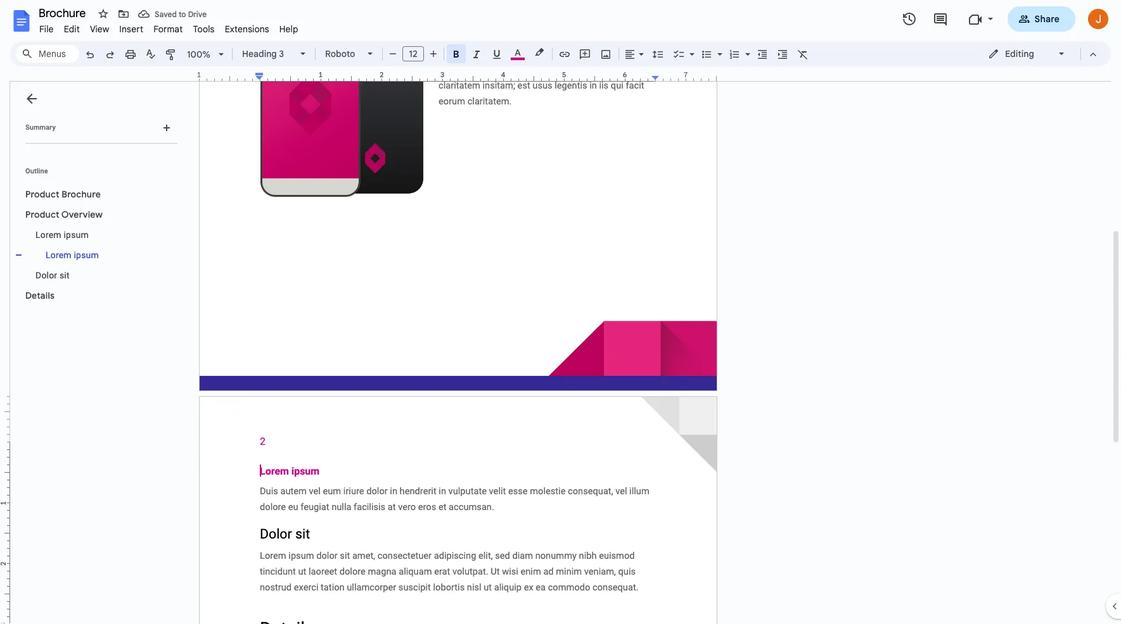 Task type: vqa. For each thing, say whether or not it's contained in the screenshot.
PRODUCT corresponding to Product Overview
yes



Task type: locate. For each thing, give the bounding box(es) containing it.
lorem ipsum down product overview
[[35, 230, 89, 240]]

heading
[[242, 48, 277, 60]]

0 vertical spatial ipsum
[[64, 230, 89, 240]]

left margin image
[[200, 72, 264, 81]]

share button
[[1007, 6, 1076, 32]]

view menu item
[[85, 22, 114, 37]]

share
[[1035, 13, 1060, 25]]

top margin image
[[0, 397, 10, 446]]

product for product brochure
[[25, 189, 59, 200]]

1 vertical spatial ipsum
[[74, 250, 99, 260]]

lorem ipsum up sit
[[46, 250, 99, 260]]

lorem
[[35, 230, 61, 240], [46, 250, 71, 260]]

menu bar containing file
[[34, 16, 303, 37]]

product for product overview
[[25, 209, 59, 221]]

1
[[197, 70, 201, 79]]

product
[[25, 189, 59, 200], [25, 209, 59, 221]]

editing button
[[979, 44, 1075, 63]]

ipsum
[[64, 230, 89, 240], [74, 250, 99, 260]]

details
[[25, 290, 55, 302]]

edit menu item
[[59, 22, 85, 37]]

saved to drive button
[[135, 5, 210, 23]]

drive
[[188, 9, 207, 19]]

sit
[[60, 271, 70, 281]]

product down outline on the left of page
[[25, 189, 59, 200]]

file menu item
[[34, 22, 59, 37]]

product overview
[[25, 209, 103, 221]]

lorem ipsum
[[35, 230, 89, 240], [46, 250, 99, 260]]

highlight color image
[[532, 45, 546, 60]]

lorem down product overview
[[35, 230, 61, 240]]

product down product brochure
[[25, 209, 59, 221]]

0 vertical spatial product
[[25, 189, 59, 200]]

saved to drive
[[155, 9, 207, 19]]

lorem up sit
[[46, 250, 71, 260]]

menu bar
[[34, 16, 303, 37]]

file
[[39, 23, 54, 35]]

summary heading
[[25, 123, 56, 133]]

summary
[[25, 124, 56, 132]]

outline heading
[[10, 167, 183, 184]]

extensions menu item
[[220, 22, 274, 37]]

saved
[[155, 9, 177, 19]]

numbered list menu image
[[742, 46, 750, 50]]

dolor
[[35, 271, 57, 281]]

Font size text field
[[403, 46, 423, 61]]

application
[[0, 0, 1121, 625]]

1 product from the top
[[25, 189, 59, 200]]

insert
[[119, 23, 143, 35]]

3
[[279, 48, 284, 60]]

2 product from the top
[[25, 209, 59, 221]]

view
[[90, 23, 109, 35]]

styles list. heading 3 selected. option
[[242, 45, 293, 63]]

1 vertical spatial product
[[25, 209, 59, 221]]



Task type: describe. For each thing, give the bounding box(es) containing it.
dolor sit
[[35, 271, 70, 281]]

1 vertical spatial lorem ipsum
[[46, 250, 99, 260]]

Font size field
[[402, 46, 429, 62]]

product brochure
[[25, 189, 101, 200]]

help menu item
[[274, 22, 303, 37]]

format menu item
[[148, 22, 188, 37]]

document outline element
[[10, 82, 183, 625]]

roboto
[[325, 48, 355, 60]]

tools menu item
[[188, 22, 220, 37]]

insert menu item
[[114, 22, 148, 37]]

overview
[[61, 209, 103, 221]]

edit
[[64, 23, 80, 35]]

tools
[[193, 23, 215, 35]]

editing
[[1005, 48, 1034, 60]]

roboto option
[[325, 45, 360, 63]]

Zoom field
[[182, 45, 229, 64]]

application containing share
[[0, 0, 1121, 625]]

format
[[153, 23, 183, 35]]

line & paragraph spacing image
[[651, 45, 665, 63]]

to
[[179, 9, 186, 19]]

Rename text field
[[34, 5, 93, 20]]

main toolbar
[[79, 0, 813, 492]]

0 vertical spatial lorem
[[35, 230, 61, 240]]

menu bar banner
[[0, 0, 1121, 625]]

heading 3
[[242, 48, 284, 60]]

extensions
[[225, 23, 269, 35]]

mode and view toolbar
[[979, 41, 1103, 67]]

menu bar inside menu bar banner
[[34, 16, 303, 37]]

help
[[279, 23, 298, 35]]

0 vertical spatial lorem ipsum
[[35, 230, 89, 240]]

Star checkbox
[[94, 5, 112, 23]]

right margin image
[[652, 72, 716, 81]]

Menus field
[[16, 45, 79, 63]]

text color image
[[511, 45, 525, 60]]

brochure
[[62, 189, 101, 200]]

1 vertical spatial lorem
[[46, 250, 71, 260]]

outline
[[25, 167, 48, 176]]

Zoom text field
[[184, 46, 214, 63]]

insert image image
[[599, 45, 613, 63]]



